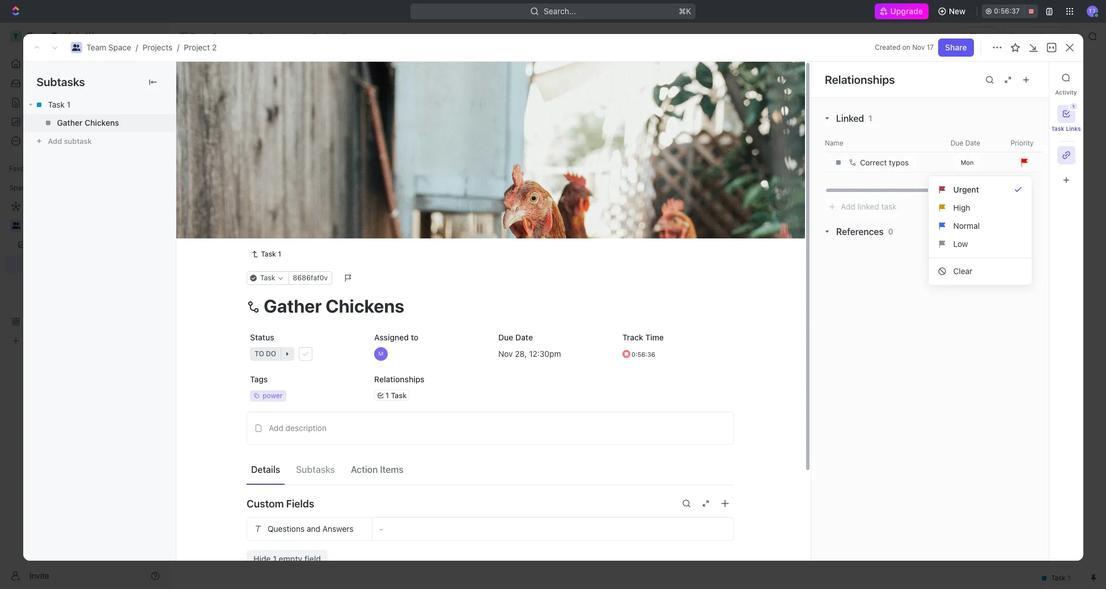 Task type: locate. For each thing, give the bounding box(es) containing it.
hide
[[589, 133, 604, 141], [254, 555, 271, 564]]

0 vertical spatial 1 button
[[1057, 103, 1077, 123]]

space for team space / projects / project 2
[[108, 43, 131, 52]]

2 horizontal spatial user group image
[[180, 33, 187, 39]]

add up customize
[[1025, 73, 1040, 82]]

2 vertical spatial add task
[[229, 236, 262, 246]]

date
[[516, 333, 533, 343]]

1 horizontal spatial space
[[212, 31, 235, 41]]

add task button down calendar link
[[291, 158, 339, 171]]

1 horizontal spatial add task button
[[291, 158, 339, 171]]

hide inside hide button
[[589, 133, 604, 141]]

share button right 17
[[939, 39, 974, 57]]

invite
[[29, 571, 49, 581]]

1 button for 1
[[254, 196, 270, 208]]

dashboards link
[[5, 113, 164, 131]]

hide 1 empty field
[[254, 555, 321, 564]]

0 horizontal spatial space
[[108, 43, 131, 52]]

items
[[380, 465, 404, 475]]

0 horizontal spatial share
[[946, 43, 967, 52]]

0 vertical spatial task 1
[[48, 100, 70, 109]]

2 horizontal spatial task 1
[[261, 250, 281, 259]]

user group image left team space at the left top
[[180, 33, 187, 39]]

1 horizontal spatial team
[[191, 31, 210, 41]]

1 horizontal spatial user group image
[[72, 44, 81, 51]]

share down new button
[[970, 31, 992, 41]]

0 vertical spatial add task button
[[1018, 69, 1066, 87]]

1 vertical spatial user group image
[[72, 44, 81, 51]]

projects
[[259, 31, 289, 41], [143, 43, 173, 52]]

automations button
[[1004, 28, 1062, 45]]

0:56:37
[[994, 7, 1020, 15]]

2 horizontal spatial add task
[[1025, 73, 1059, 82]]

list
[[929, 181, 1032, 281]]

/
[[240, 31, 243, 41], [294, 31, 296, 41], [136, 43, 138, 52], [177, 43, 179, 52]]

0 horizontal spatial hide
[[254, 555, 271, 564]]

search...
[[544, 6, 576, 16]]

1 button for 2
[[255, 216, 271, 227]]

2 vertical spatial add task button
[[223, 235, 267, 248]]

0 horizontal spatial project 2
[[197, 67, 264, 86]]

activity
[[1056, 89, 1077, 96]]

0 vertical spatial task 1 link
[[23, 96, 176, 114]]

0 horizontal spatial add task button
[[223, 235, 267, 248]]

projects link
[[245, 29, 292, 43], [143, 43, 173, 52]]

team space link
[[176, 29, 238, 43], [86, 43, 131, 52]]

name
[[825, 139, 844, 147]]

2
[[342, 31, 347, 41], [212, 43, 217, 52], [251, 67, 261, 86], [269, 160, 273, 168], [248, 217, 253, 227], [245, 268, 249, 277]]

add task up activity
[[1025, 73, 1059, 82]]

add task
[[1025, 73, 1059, 82], [305, 160, 335, 168], [229, 236, 262, 246]]

list containing urgent
[[929, 181, 1032, 281]]

project
[[313, 31, 340, 41], [184, 43, 210, 52], [197, 67, 248, 86]]

field
[[305, 555, 321, 564]]

subtasks up the fields
[[296, 465, 335, 475]]

add task button down 'task 2'
[[223, 235, 267, 248]]

1 button up 'task links'
[[1057, 103, 1077, 123]]

normal
[[954, 221, 980, 231]]

1 horizontal spatial subtasks
[[296, 465, 335, 475]]

space
[[212, 31, 235, 41], [108, 43, 131, 52]]

created
[[875, 43, 901, 52]]

0 horizontal spatial user group image
[[12, 222, 20, 229]]

add task button up activity
[[1018, 69, 1066, 87]]

space for team space
[[212, 31, 235, 41]]

⌘k
[[679, 6, 691, 16]]

1 button right 'task 2'
[[255, 216, 271, 227]]

1 vertical spatial share
[[946, 43, 967, 52]]

empty
[[279, 555, 303, 564]]

add task for topmost add task button
[[1025, 73, 1059, 82]]

urgent
[[954, 185, 980, 195]]

time
[[646, 333, 664, 343]]

calendar
[[289, 105, 323, 114]]

assignees
[[473, 133, 506, 141]]

add
[[1025, 73, 1040, 82], [305, 160, 318, 168], [229, 236, 243, 246], [269, 424, 283, 433]]

1 vertical spatial subtasks
[[296, 465, 335, 475]]

1 vertical spatial projects
[[143, 43, 173, 52]]

share button down new
[[963, 27, 998, 45]]

gather chickens link
[[23, 114, 176, 132]]

task sidebar content section
[[811, 62, 1107, 561]]

1 vertical spatial add task
[[305, 160, 335, 168]]

1 horizontal spatial task 1 link
[[247, 248, 286, 261]]

17
[[927, 43, 934, 52]]

table
[[344, 105, 364, 114]]

1 button inside task sidebar navigation "tab list"
[[1057, 103, 1077, 123]]

custom
[[247, 498, 284, 510]]

0 vertical spatial relationships
[[825, 73, 895, 86]]

hide for hide
[[589, 133, 604, 141]]

task 1 link
[[23, 96, 176, 114], [247, 248, 286, 261]]

share for share button under new
[[970, 31, 992, 41]]

calendar link
[[287, 102, 323, 118]]

gantt
[[385, 105, 406, 114]]

subtasks down home
[[37, 75, 85, 88]]

1 horizontal spatial relationships
[[825, 73, 895, 86]]

add task button
[[1018, 69, 1066, 87], [291, 158, 339, 171], [223, 235, 267, 248]]

nov
[[913, 43, 925, 52]]

user group image up home link
[[72, 44, 81, 51]]

task 1 link up the chickens
[[23, 96, 176, 114]]

sidebar navigation
[[0, 23, 170, 590]]

team
[[191, 31, 210, 41], [86, 43, 106, 52]]

0 horizontal spatial project 2 link
[[184, 43, 217, 52]]

and
[[307, 525, 320, 534]]

task inside "tab list"
[[1052, 125, 1065, 132]]

add task down 'task 2'
[[229, 236, 262, 246]]

1 horizontal spatial project 2
[[313, 31, 347, 41]]

project 2 link
[[299, 29, 349, 43], [184, 43, 217, 52]]

user group image
[[180, 33, 187, 39], [72, 44, 81, 51], [12, 222, 20, 229]]

task 1
[[48, 100, 70, 109], [229, 197, 252, 207], [261, 250, 281, 259]]

1 button
[[1057, 103, 1077, 123], [254, 196, 270, 208], [255, 216, 271, 227]]

1 vertical spatial team
[[86, 43, 106, 52]]

add left the description
[[269, 424, 283, 433]]

1
[[67, 100, 70, 109], [1073, 104, 1075, 109], [869, 113, 872, 123], [248, 197, 252, 207], [265, 197, 268, 206], [266, 217, 269, 226], [278, 250, 281, 259], [386, 391, 389, 400], [273, 555, 277, 564]]

new
[[949, 6, 966, 16]]

relationships up 1 task
[[374, 375, 425, 385]]

1 vertical spatial task 1
[[229, 197, 252, 207]]

0 vertical spatial team
[[191, 31, 210, 41]]

1 horizontal spatial add task
[[305, 160, 335, 168]]

docs link
[[5, 94, 164, 112]]

1 horizontal spatial hide
[[589, 133, 604, 141]]

task 1 link down 'task 2'
[[247, 248, 286, 261]]

1 vertical spatial 1 button
[[254, 196, 270, 208]]

team up home link
[[86, 43, 106, 52]]

answers
[[323, 525, 354, 534]]

8686faf0v button
[[288, 272, 332, 285]]

list
[[255, 105, 268, 114]]

correct typos link
[[846, 153, 936, 172]]

0 vertical spatial space
[[212, 31, 235, 41]]

0 vertical spatial subtasks
[[37, 75, 85, 88]]

2 vertical spatial task 1
[[261, 250, 281, 259]]

1 vertical spatial hide
[[254, 555, 271, 564]]

links
[[1066, 125, 1081, 132]]

track
[[623, 333, 644, 343]]

0 horizontal spatial subtasks
[[37, 75, 85, 88]]

0 horizontal spatial team
[[86, 43, 106, 52]]

Edit task name text field
[[247, 295, 734, 317]]

team up team space / projects / project 2
[[191, 31, 210, 41]]

2 vertical spatial user group image
[[12, 222, 20, 229]]

add inside add description button
[[269, 424, 283, 433]]

1 inside the linked 1
[[869, 113, 872, 123]]

1 horizontal spatial projects link
[[245, 29, 292, 43]]

tree
[[5, 197, 164, 351]]

track time
[[623, 333, 664, 343]]

0 vertical spatial projects
[[259, 31, 289, 41]]

assignees button
[[459, 130, 511, 144]]

user group image inside tree
[[12, 222, 20, 229]]

add task down "calendar"
[[305, 160, 335, 168]]

tree inside the sidebar navigation
[[5, 197, 164, 351]]

0 vertical spatial share
[[970, 31, 992, 41]]

gather
[[57, 118, 83, 128]]

0 horizontal spatial projects
[[143, 43, 173, 52]]

1 vertical spatial space
[[108, 43, 131, 52]]

list link
[[252, 102, 268, 118]]

0 horizontal spatial relationships
[[374, 375, 425, 385]]

0 vertical spatial hide
[[589, 133, 604, 141]]

due date
[[499, 333, 533, 343]]

share right 17
[[946, 43, 967, 52]]

hide inside custom fields element
[[254, 555, 271, 564]]

task sidebar navigation tab list
[[1052, 69, 1081, 189]]

2 horizontal spatial add task button
[[1018, 69, 1066, 87]]

relationships inside task sidebar content section
[[825, 73, 895, 86]]

task links
[[1052, 125, 1081, 132]]

1 vertical spatial project
[[184, 43, 210, 52]]

gather chickens
[[57, 118, 119, 128]]

2 vertical spatial 1 button
[[255, 216, 271, 227]]

references 0
[[836, 227, 893, 237]]

0 horizontal spatial task 1
[[48, 100, 70, 109]]

0 horizontal spatial add task
[[229, 236, 262, 246]]

1 button down "progress"
[[254, 196, 270, 208]]

relationships
[[825, 73, 895, 86], [374, 375, 425, 385]]

assigned to
[[374, 333, 419, 343]]

inbox
[[27, 78, 47, 88]]

share
[[970, 31, 992, 41], [946, 43, 967, 52]]

1 horizontal spatial share
[[970, 31, 992, 41]]

user group image down spaces
[[12, 222, 20, 229]]

assigned
[[374, 333, 409, 343]]

0 vertical spatial add task
[[1025, 73, 1059, 82]]

upgrade link
[[875, 3, 929, 19]]

relationships up the linked 1
[[825, 73, 895, 86]]



Task type: vqa. For each thing, say whether or not it's contained in the screenshot.
BOB, , element
no



Task type: describe. For each thing, give the bounding box(es) containing it.
team for team space
[[191, 31, 210, 41]]

customize
[[1010, 105, 1050, 114]]

description
[[286, 424, 327, 433]]

automations
[[1009, 31, 1057, 41]]

high button
[[933, 199, 1027, 217]]

add down calendar link
[[305, 160, 318, 168]]

1 inside custom fields element
[[273, 555, 277, 564]]

favorites
[[9, 164, 39, 173]]

Search tasks... text field
[[965, 129, 1079, 146]]

chickens
[[85, 118, 119, 128]]

linked 1
[[836, 113, 872, 124]]

0 vertical spatial project
[[313, 31, 340, 41]]

1 horizontal spatial team space link
[[176, 29, 238, 43]]

spaces
[[9, 184, 33, 192]]

linked
[[836, 113, 864, 124]]

hide for hide 1 empty field
[[254, 555, 271, 564]]

0 horizontal spatial team space link
[[86, 43, 131, 52]]

task 2
[[229, 217, 253, 227]]

details button
[[247, 460, 285, 480]]

1 inside task sidebar navigation "tab list"
[[1073, 104, 1075, 109]]

1 vertical spatial relationships
[[374, 375, 425, 385]]

0 horizontal spatial task 1 link
[[23, 96, 176, 114]]

share for share button to the right of 17
[[946, 43, 967, 52]]

1 vertical spatial task 1 link
[[247, 248, 286, 261]]

hide button
[[584, 130, 608, 144]]

8686faf0v
[[293, 274, 328, 282]]

upgrade
[[891, 6, 923, 16]]

1 vertical spatial project 2
[[197, 67, 264, 86]]

favorites button
[[5, 162, 44, 176]]

custom fields button
[[247, 491, 734, 518]]

progress
[[219, 160, 256, 168]]

created on nov 17
[[875, 43, 934, 52]]

low button
[[933, 235, 1027, 254]]

clear
[[954, 267, 973, 276]]

add description button
[[251, 420, 731, 438]]

1 vertical spatial add task button
[[291, 158, 339, 171]]

1 task
[[386, 391, 407, 400]]

action items button
[[346, 460, 408, 480]]

due
[[499, 333, 514, 343]]

0 vertical spatial user group image
[[180, 33, 187, 39]]

subtasks button
[[292, 460, 340, 480]]

add task for add task button to the left
[[229, 236, 262, 246]]

team space
[[191, 31, 235, 41]]

on
[[903, 43, 911, 52]]

0:56:37 button
[[982, 5, 1038, 18]]

table link
[[342, 102, 364, 118]]

gantt link
[[383, 102, 406, 118]]

0
[[888, 227, 893, 237]]

correct typos
[[860, 158, 909, 167]]

add description
[[269, 424, 327, 433]]

1 horizontal spatial project 2 link
[[299, 29, 349, 43]]

clear button
[[933, 263, 1027, 281]]

customize button
[[995, 102, 1053, 118]]

references
[[836, 227, 884, 237]]

to
[[411, 333, 419, 343]]

typos
[[889, 158, 909, 167]]

action
[[351, 465, 378, 475]]

0 vertical spatial project 2
[[313, 31, 347, 41]]

docs
[[27, 98, 46, 107]]

home link
[[5, 55, 164, 73]]

in
[[210, 160, 217, 168]]

status
[[250, 333, 274, 343]]

add down 'task 2'
[[229, 236, 243, 246]]

0 horizontal spatial projects link
[[143, 43, 173, 52]]

new button
[[933, 2, 973, 20]]

board
[[212, 105, 234, 114]]

fields
[[286, 498, 314, 510]]

urgent button
[[933, 181, 1027, 199]]

team space / projects / project 2
[[86, 43, 217, 52]]

dashboards
[[27, 117, 71, 126]]

board link
[[209, 102, 234, 118]]

high
[[954, 203, 971, 213]]

1 horizontal spatial task 1
[[229, 197, 252, 207]]

subtasks inside button
[[296, 465, 335, 475]]

details
[[251, 465, 280, 475]]

home
[[27, 59, 49, 69]]

in progress
[[210, 160, 256, 168]]

1 horizontal spatial projects
[[259, 31, 289, 41]]

questions and answers
[[268, 525, 354, 534]]

action items
[[351, 465, 404, 475]]

2 vertical spatial project
[[197, 67, 248, 86]]

low
[[954, 239, 968, 249]]

questions
[[268, 525, 305, 534]]

team for team space / projects / project 2
[[86, 43, 106, 52]]

inbox link
[[5, 74, 164, 92]]

custom fields element
[[247, 518, 734, 569]]

custom fields
[[247, 498, 314, 510]]

correct
[[860, 158, 887, 167]]



